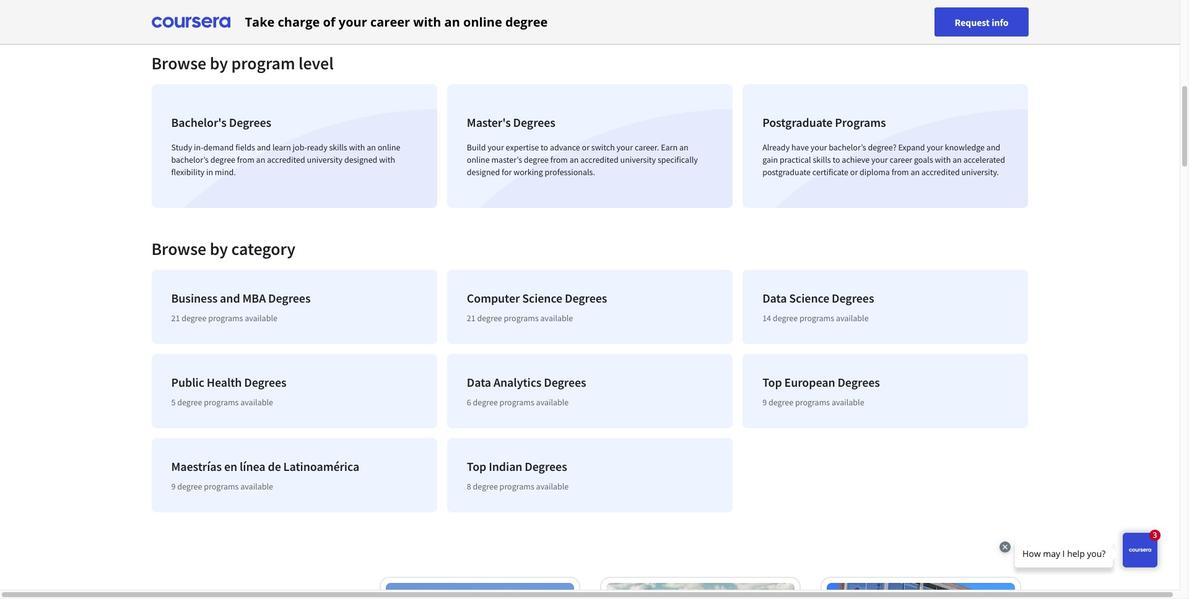 Task type: locate. For each thing, give the bounding box(es) containing it.
public
[[171, 375, 204, 390]]

1 horizontal spatial top
[[763, 375, 782, 390]]

6 degree programs available
[[467, 397, 569, 408]]

accredited inside study in-demand fields and learn job-ready skills with an online bachelor's degree from an accredited university designed with flexibility in mind.
[[267, 154, 305, 165]]

degrees for data science degrees
[[832, 291, 874, 306]]

0 vertical spatial browse
[[151, 52, 206, 74]]

online
[[463, 13, 502, 30], [378, 142, 401, 153], [467, 154, 490, 165]]

accredited down goals
[[922, 167, 960, 178]]

bachelor's
[[829, 142, 867, 153], [171, 154, 209, 165]]

designed
[[344, 154, 378, 165], [467, 167, 500, 178]]

0 vertical spatial to
[[541, 142, 548, 153]]

your down degree?
[[872, 154, 888, 165]]

available for data science degrees
[[836, 313, 869, 324]]

1 horizontal spatial 21
[[467, 313, 476, 324]]

top european degrees
[[763, 375, 880, 390]]

2 vertical spatial online
[[467, 154, 490, 165]]

21
[[171, 313, 180, 324], [467, 313, 476, 324]]

2 browse from the top
[[151, 238, 206, 260]]

skills right ready
[[329, 142, 347, 153]]

bachelor's
[[171, 115, 227, 130]]

latinoamérica
[[283, 459, 359, 475]]

2 list from the top
[[147, 265, 1034, 518]]

programs down 'analytics'
[[500, 397, 535, 408]]

science for computer
[[522, 291, 563, 306]]

demand
[[204, 142, 234, 153]]

en
[[224, 459, 237, 475]]

programs for maestrías en línea de latinoamérica
[[204, 481, 239, 493]]

online inside study in-demand fields and learn job-ready skills with an online bachelor's degree from an accredited university designed with flexibility in mind.
[[378, 142, 401, 153]]

0 vertical spatial by
[[210, 52, 228, 74]]

0 horizontal spatial from
[[237, 154, 255, 165]]

1 horizontal spatial to
[[833, 154, 840, 165]]

0 horizontal spatial skills
[[329, 142, 347, 153]]

from right diploma
[[892, 167, 909, 178]]

1 vertical spatial browse
[[151, 238, 206, 260]]

science right computer
[[522, 291, 563, 306]]

career
[[370, 13, 410, 30], [890, 154, 913, 165]]

available down public health degrees
[[241, 397, 273, 408]]

0 vertical spatial skills
[[329, 142, 347, 153]]

list
[[147, 79, 1034, 213], [147, 265, 1034, 518]]

browse down coursera image
[[151, 52, 206, 74]]

available down línea at the left
[[241, 481, 273, 493]]

university for master's degrees
[[621, 154, 656, 165]]

programs down health in the bottom of the page
[[204, 397, 239, 408]]

0 horizontal spatial top
[[467, 459, 487, 475]]

1 science from the left
[[522, 291, 563, 306]]

1 vertical spatial data
[[467, 375, 491, 390]]

by left program
[[210, 52, 228, 74]]

1 vertical spatial designed
[[467, 167, 500, 178]]

accredited down switch at the top
[[581, 154, 619, 165]]

university
[[307, 154, 343, 165], [621, 154, 656, 165]]

postgraduate programs
[[763, 115, 886, 130]]

category
[[231, 238, 296, 260]]

from inside study in-demand fields and learn job-ready skills with an online bachelor's degree from an accredited university designed with flexibility in mind.
[[237, 154, 255, 165]]

study in-demand fields and learn job-ready skills with an online bachelor's degree from an accredited university designed with flexibility in mind.
[[171, 142, 401, 178]]

0 horizontal spatial career
[[370, 13, 410, 30]]

0 horizontal spatial bachelor's
[[171, 154, 209, 165]]

0 vertical spatial top
[[763, 375, 782, 390]]

0 horizontal spatial to
[[541, 142, 548, 153]]

by
[[210, 52, 228, 74], [210, 238, 228, 260]]

21 degree programs available for science
[[467, 313, 573, 324]]

online for master's degrees
[[467, 154, 490, 165]]

programs down business and mba degrees
[[208, 313, 243, 324]]

1 vertical spatial 9
[[171, 481, 176, 493]]

request
[[955, 16, 990, 28]]

accredited down the learn
[[267, 154, 305, 165]]

available down top indian degrees
[[536, 481, 569, 493]]

available for top indian degrees
[[536, 481, 569, 493]]

9 degree programs available down en
[[171, 481, 273, 493]]

1 vertical spatial by
[[210, 238, 228, 260]]

0 horizontal spatial and
[[220, 291, 240, 306]]

2 horizontal spatial and
[[987, 142, 1001, 153]]

1 vertical spatial online
[[378, 142, 401, 153]]

expertise
[[506, 142, 539, 153]]

list containing business and mba degrees
[[147, 265, 1034, 518]]

9
[[763, 397, 767, 408], [171, 481, 176, 493]]

1 horizontal spatial data
[[763, 291, 787, 306]]

available down mba
[[245, 313, 278, 324]]

0 horizontal spatial data
[[467, 375, 491, 390]]

analytics
[[494, 375, 542, 390]]

programs down en
[[204, 481, 239, 493]]

career right of
[[370, 13, 410, 30]]

21 for computer
[[467, 313, 476, 324]]

from for master's degrees
[[551, 154, 568, 165]]

certificate
[[813, 167, 849, 178]]

21 degree programs available down computer science degrees
[[467, 313, 573, 324]]

skills
[[329, 142, 347, 153], [813, 154, 831, 165]]

degrees for top indian degrees
[[525, 459, 567, 475]]

programs
[[208, 313, 243, 324], [504, 313, 539, 324], [800, 313, 835, 324], [204, 397, 239, 408], [500, 397, 535, 408], [795, 397, 830, 408], [204, 481, 239, 493], [500, 481, 535, 493]]

bachelor's degrees
[[171, 115, 271, 130]]

0 horizontal spatial 21
[[171, 313, 180, 324]]

available down data analytics degrees
[[536, 397, 569, 408]]

learn
[[273, 142, 291, 153]]

9 degree programs available
[[763, 397, 865, 408], [171, 481, 273, 493]]

1 university from the left
[[307, 154, 343, 165]]

science
[[522, 291, 563, 306], [789, 291, 830, 306]]

1 vertical spatial career
[[890, 154, 913, 165]]

2 21 degree programs available from the left
[[467, 313, 573, 324]]

an
[[445, 13, 460, 30], [367, 142, 376, 153], [680, 142, 689, 153], [256, 154, 265, 165], [570, 154, 579, 165], [953, 154, 962, 165], [911, 167, 920, 178]]

1 vertical spatial bachelor's
[[171, 154, 209, 165]]

list for browse by program level
[[147, 79, 1034, 213]]

university down ready
[[307, 154, 343, 165]]

public health degrees
[[171, 375, 287, 390]]

8 degree programs available
[[467, 481, 569, 493]]

online inside build your expertise to advance or switch your career. earn an online master's degree from an accredited university specifically designed for working professionals.
[[467, 154, 490, 165]]

1 horizontal spatial and
[[257, 142, 271, 153]]

bachelor's up achieve
[[829, 142, 867, 153]]

by for program
[[210, 52, 228, 74]]

available for top european degrees
[[832, 397, 865, 408]]

1 horizontal spatial university
[[621, 154, 656, 165]]

9 for maestrías
[[171, 481, 176, 493]]

0 vertical spatial data
[[763, 291, 787, 306]]

university inside study in-demand fields and learn job-ready skills with an online bachelor's degree from an accredited university designed with flexibility in mind.
[[307, 154, 343, 165]]

1 horizontal spatial from
[[551, 154, 568, 165]]

degrees
[[229, 115, 271, 130], [513, 115, 556, 130], [268, 291, 311, 306], [565, 291, 607, 306], [832, 291, 874, 306], [244, 375, 287, 390], [544, 375, 586, 390], [838, 375, 880, 390], [525, 459, 567, 475]]

accredited inside build your expertise to advance or switch your career. earn an online master's degree from an accredited university specifically designed for working professionals.
[[581, 154, 619, 165]]

programs for data science degrees
[[800, 313, 835, 324]]

list containing bachelor's degrees
[[147, 79, 1034, 213]]

already
[[763, 142, 790, 153]]

by left the category
[[210, 238, 228, 260]]

already have your bachelor's degree? expand your knowledge and gain practical skills to achieve your career goals with an accelerated postgraduate certificate or diploma from an accredited university.
[[763, 142, 1006, 178]]

available
[[245, 313, 278, 324], [541, 313, 573, 324], [836, 313, 869, 324], [241, 397, 273, 408], [536, 397, 569, 408], [832, 397, 865, 408], [241, 481, 273, 493], [536, 481, 569, 493]]

science up "14 degree programs available"
[[789, 291, 830, 306]]

21 degree programs available
[[171, 313, 278, 324], [467, 313, 573, 324]]

programs down computer science degrees
[[504, 313, 539, 324]]

top left european
[[763, 375, 782, 390]]

1 horizontal spatial bachelor's
[[829, 142, 867, 153]]

and inside study in-demand fields and learn job-ready skills with an online bachelor's degree from an accredited university designed with flexibility in mind.
[[257, 142, 271, 153]]

degree for top indian degrees
[[473, 481, 498, 493]]

degree
[[505, 13, 548, 30], [210, 154, 235, 165], [524, 154, 549, 165], [182, 313, 207, 324], [477, 313, 502, 324], [773, 313, 798, 324], [177, 397, 202, 408], [473, 397, 498, 408], [769, 397, 794, 408], [177, 481, 202, 493], [473, 481, 498, 493]]

postgraduate
[[763, 115, 833, 130]]

with inside already have your bachelor's degree? expand your knowledge and gain practical skills to achieve your career goals with an accelerated postgraduate certificate or diploma from an accredited university.
[[935, 154, 951, 165]]

coursera image
[[151, 12, 230, 32]]

top up 8
[[467, 459, 487, 475]]

bachelor's up flexibility
[[171, 154, 209, 165]]

top
[[763, 375, 782, 390], [467, 459, 487, 475]]

0 horizontal spatial university
[[307, 154, 343, 165]]

0 horizontal spatial 21 degree programs available
[[171, 313, 278, 324]]

1 21 from the left
[[171, 313, 180, 324]]

data up 14
[[763, 291, 787, 306]]

from down advance
[[551, 154, 568, 165]]

0 vertical spatial bachelor's
[[829, 142, 867, 153]]

and left mba
[[220, 291, 240, 306]]

available down computer science degrees
[[541, 313, 573, 324]]

university down the career.
[[621, 154, 656, 165]]

programs down european
[[795, 397, 830, 408]]

university for bachelor's degrees
[[307, 154, 343, 165]]

your up goals
[[927, 142, 944, 153]]

1 horizontal spatial or
[[850, 167, 858, 178]]

professionals.
[[545, 167, 595, 178]]

1 horizontal spatial accredited
[[581, 154, 619, 165]]

programs for top indian degrees
[[500, 481, 535, 493]]

career down expand
[[890, 154, 913, 165]]

available down data science degrees
[[836, 313, 869, 324]]

and up accelerated
[[987, 142, 1001, 153]]

1 horizontal spatial science
[[789, 291, 830, 306]]

1 horizontal spatial designed
[[467, 167, 500, 178]]

build your expertise to advance or switch your career. earn an online master's degree from an accredited university specifically designed for working professionals.
[[467, 142, 698, 178]]

your
[[339, 13, 367, 30], [488, 142, 504, 153], [617, 142, 633, 153], [811, 142, 827, 153], [927, 142, 944, 153], [872, 154, 888, 165]]

degree?
[[868, 142, 897, 153]]

0 horizontal spatial science
[[522, 291, 563, 306]]

data
[[763, 291, 787, 306], [467, 375, 491, 390]]

charge
[[278, 13, 320, 30]]

university inside build your expertise to advance or switch your career. earn an online master's degree from an accredited university specifically designed for working professionals.
[[621, 154, 656, 165]]

2 university from the left
[[621, 154, 656, 165]]

9 degree programs available for european
[[763, 397, 865, 408]]

level
[[299, 52, 334, 74]]

available for data analytics degrees
[[536, 397, 569, 408]]

9 for top
[[763, 397, 767, 408]]

skills up certificate
[[813, 154, 831, 165]]

available for maestrías en línea de latinoamérica
[[241, 481, 273, 493]]

1 horizontal spatial 21 degree programs available
[[467, 313, 573, 324]]

top for top indian degrees
[[467, 459, 487, 475]]

2 horizontal spatial from
[[892, 167, 909, 178]]

from inside build your expertise to advance or switch your career. earn an online master's degree from an accredited university specifically designed for working professionals.
[[551, 154, 568, 165]]

0 horizontal spatial 9 degree programs available
[[171, 481, 273, 493]]

21 down the business
[[171, 313, 180, 324]]

european
[[785, 375, 835, 390]]

0 vertical spatial online
[[463, 13, 502, 30]]

9 down maestrías
[[171, 481, 176, 493]]

1 browse from the top
[[151, 52, 206, 74]]

programs down data science degrees
[[800, 313, 835, 324]]

master's
[[467, 115, 511, 130]]

0 vertical spatial list
[[147, 79, 1034, 213]]

1 horizontal spatial 9 degree programs available
[[763, 397, 865, 408]]

to up certificate
[[833, 154, 840, 165]]

browse
[[151, 52, 206, 74], [151, 238, 206, 260]]

to
[[541, 142, 548, 153], [833, 154, 840, 165]]

career inside already have your bachelor's degree? expand your knowledge and gain practical skills to achieve your career goals with an accelerated postgraduate certificate or diploma from an accredited university.
[[890, 154, 913, 165]]

0 horizontal spatial 9
[[171, 481, 176, 493]]

from for bachelor's degrees
[[237, 154, 255, 165]]

available down top european degrees
[[832, 397, 865, 408]]

browse up the business
[[151, 238, 206, 260]]

available for public health degrees
[[241, 397, 273, 408]]

or left switch at the top
[[582, 142, 590, 153]]

21 degree programs available down business and mba degrees
[[171, 313, 278, 324]]

career.
[[635, 142, 659, 153]]

in
[[206, 167, 213, 178]]

2 horizontal spatial accredited
[[922, 167, 960, 178]]

data up 6
[[467, 375, 491, 390]]

0 horizontal spatial accredited
[[267, 154, 305, 165]]

and left the learn
[[257, 142, 271, 153]]

browse for browse by program level
[[151, 52, 206, 74]]

maestrías en línea de latinoamérica
[[171, 459, 359, 475]]

1 list from the top
[[147, 79, 1034, 213]]

0 vertical spatial or
[[582, 142, 590, 153]]

1 horizontal spatial skills
[[813, 154, 831, 165]]

postgraduate
[[763, 167, 811, 178]]

1 vertical spatial top
[[467, 459, 487, 475]]

achieve
[[842, 154, 870, 165]]

1 21 degree programs available from the left
[[171, 313, 278, 324]]

de
[[268, 459, 281, 475]]

programs down top indian degrees
[[500, 481, 535, 493]]

9 down top european degrees
[[763, 397, 767, 408]]

gain
[[763, 154, 778, 165]]

1 horizontal spatial career
[[890, 154, 913, 165]]

0 vertical spatial designed
[[344, 154, 378, 165]]

0 vertical spatial 9
[[763, 397, 767, 408]]

or down achieve
[[850, 167, 858, 178]]

2 by from the top
[[210, 238, 228, 260]]

to left advance
[[541, 142, 548, 153]]

2 21 from the left
[[467, 313, 476, 324]]

from down fields
[[237, 154, 255, 165]]

1 vertical spatial to
[[833, 154, 840, 165]]

degree for data analytics degrees
[[473, 397, 498, 408]]

0 horizontal spatial or
[[582, 142, 590, 153]]

0 horizontal spatial designed
[[344, 154, 378, 165]]

9 degree programs available down european
[[763, 397, 865, 408]]

21 down computer
[[467, 313, 476, 324]]

2 science from the left
[[789, 291, 830, 306]]

1 vertical spatial 9 degree programs available
[[171, 481, 273, 493]]

with
[[413, 13, 441, 30], [349, 142, 365, 153], [379, 154, 395, 165], [935, 154, 951, 165]]

from
[[237, 154, 255, 165], [551, 154, 568, 165], [892, 167, 909, 178]]

0 vertical spatial 9 degree programs available
[[763, 397, 865, 408]]

or
[[582, 142, 590, 153], [850, 167, 858, 178]]

1 vertical spatial skills
[[813, 154, 831, 165]]

data for data science degrees
[[763, 291, 787, 306]]

1 vertical spatial list
[[147, 265, 1034, 518]]

indian
[[489, 459, 523, 475]]

and inside already have your bachelor's degree? expand your knowledge and gain practical skills to achieve your career goals with an accelerated postgraduate certificate or diploma from an accredited university.
[[987, 142, 1001, 153]]

1 vertical spatial or
[[850, 167, 858, 178]]

1 by from the top
[[210, 52, 228, 74]]

accredited
[[267, 154, 305, 165], [581, 154, 619, 165], [922, 167, 960, 178]]

1 horizontal spatial 9
[[763, 397, 767, 408]]



Task type: describe. For each thing, give the bounding box(es) containing it.
programs for data analytics degrees
[[500, 397, 535, 408]]

earn
[[661, 142, 678, 153]]

14 degree programs available
[[763, 313, 869, 324]]

browse by category
[[151, 238, 296, 260]]

browse by program level
[[151, 52, 334, 74]]

data for data analytics degrees
[[467, 375, 491, 390]]

maestrías
[[171, 459, 222, 475]]

degree for public health degrees
[[177, 397, 202, 408]]

degrees for computer science degrees
[[565, 291, 607, 306]]

programs for business and mba degrees
[[208, 313, 243, 324]]

have
[[792, 142, 809, 153]]

8
[[467, 481, 471, 493]]

practical
[[780, 154, 811, 165]]

your right of
[[339, 13, 367, 30]]

degrees for public health degrees
[[244, 375, 287, 390]]

14
[[763, 313, 771, 324]]

from inside already have your bachelor's degree? expand your knowledge and gain practical skills to achieve your career goals with an accelerated postgraduate certificate or diploma from an accredited university.
[[892, 167, 909, 178]]

to inside build your expertise to advance or switch your career. earn an online master's degree from an accredited university specifically designed for working professionals.
[[541, 142, 548, 153]]

accredited for master's degrees
[[581, 154, 619, 165]]

programs for computer science degrees
[[504, 313, 539, 324]]

accredited for bachelor's degrees
[[267, 154, 305, 165]]

degree for maestrías en línea de latinoamérica
[[177, 481, 202, 493]]

data science degrees
[[763, 291, 874, 306]]

info
[[992, 16, 1009, 28]]

flexibility
[[171, 167, 205, 178]]

programs for public health degrees
[[204, 397, 239, 408]]

degree for data science degrees
[[773, 313, 798, 324]]

accelerated
[[964, 154, 1006, 165]]

master's degrees
[[467, 115, 556, 130]]

study
[[171, 142, 192, 153]]

accredited inside already have your bachelor's degree? expand your knowledge and gain practical skills to achieve your career goals with an accelerated postgraduate certificate or diploma from an accredited university.
[[922, 167, 960, 178]]

skills inside already have your bachelor's degree? expand your knowledge and gain practical skills to achieve your career goals with an accelerated postgraduate certificate or diploma from an accredited university.
[[813, 154, 831, 165]]

request info button
[[935, 7, 1029, 37]]

job-
[[293, 142, 307, 153]]

available for computer science degrees
[[541, 313, 573, 324]]

bachelor's inside study in-demand fields and learn job-ready skills with an online bachelor's degree from an accredited university designed with flexibility in mind.
[[171, 154, 209, 165]]

business
[[171, 291, 218, 306]]

mind.
[[215, 167, 236, 178]]

science for data
[[789, 291, 830, 306]]

your up master's
[[488, 142, 504, 153]]

computer science degrees
[[467, 291, 607, 306]]

línea
[[240, 459, 266, 475]]

fields
[[236, 142, 255, 153]]

5
[[171, 397, 176, 408]]

by for category
[[210, 238, 228, 260]]

or inside already have your bachelor's degree? expand your knowledge and gain practical skills to achieve your career goals with an accelerated postgraduate certificate or diploma from an accredited university.
[[850, 167, 858, 178]]

21 for business
[[171, 313, 180, 324]]

top indian degrees
[[467, 459, 567, 475]]

to inside already have your bachelor's degree? expand your knowledge and gain practical skills to achieve your career goals with an accelerated postgraduate certificate or diploma from an accredited university.
[[833, 154, 840, 165]]

knowledge
[[945, 142, 985, 153]]

health
[[207, 375, 242, 390]]

request info
[[955, 16, 1009, 28]]

your right switch at the top
[[617, 142, 633, 153]]

list for browse by category
[[147, 265, 1034, 518]]

working
[[514, 167, 543, 178]]

6
[[467, 397, 471, 408]]

0 vertical spatial career
[[370, 13, 410, 30]]

in-
[[194, 142, 204, 153]]

ready
[[307, 142, 328, 153]]

expand
[[899, 142, 925, 153]]

your right have
[[811, 142, 827, 153]]

degrees for data analytics degrees
[[544, 375, 586, 390]]

5 degree programs available
[[171, 397, 273, 408]]

take
[[245, 13, 275, 30]]

program
[[231, 52, 295, 74]]

business and mba degrees
[[171, 291, 311, 306]]

university.
[[962, 167, 999, 178]]

9 degree programs available for en
[[171, 481, 273, 493]]

take charge of your career with an online degree
[[245, 13, 548, 30]]

degree for computer science degrees
[[477, 313, 502, 324]]

browse for browse by category
[[151, 238, 206, 260]]

online for bachelor's degrees
[[378, 142, 401, 153]]

or inside build your expertise to advance or switch your career. earn an online master's degree from an accredited university specifically designed for working professionals.
[[582, 142, 590, 153]]

designed inside build your expertise to advance or switch your career. earn an online master's degree from an accredited university specifically designed for working professionals.
[[467, 167, 500, 178]]

degree inside study in-demand fields and learn job-ready skills with an online bachelor's degree from an accredited university designed with flexibility in mind.
[[210, 154, 235, 165]]

degree inside build your expertise to advance or switch your career. earn an online master's degree from an accredited university specifically designed for working professionals.
[[524, 154, 549, 165]]

build
[[467, 142, 486, 153]]

programs for top european degrees
[[795, 397, 830, 408]]

diploma
[[860, 167, 890, 178]]

degree for business and mba degrees
[[182, 313, 207, 324]]

degree for top european degrees
[[769, 397, 794, 408]]

goals
[[914, 154, 933, 165]]

mba
[[243, 291, 266, 306]]

top for top european degrees
[[763, 375, 782, 390]]

of
[[323, 13, 336, 30]]

computer
[[467, 291, 520, 306]]

switch
[[592, 142, 615, 153]]

advance
[[550, 142, 580, 153]]

skills inside study in-demand fields and learn job-ready skills with an online bachelor's degree from an accredited university designed with flexibility in mind.
[[329, 142, 347, 153]]

bachelor's inside already have your bachelor's degree? expand your knowledge and gain practical skills to achieve your career goals with an accelerated postgraduate certificate or diploma from an accredited university.
[[829, 142, 867, 153]]

for
[[502, 167, 512, 178]]

specifically
[[658, 154, 698, 165]]

programs
[[835, 115, 886, 130]]

data analytics degrees
[[467, 375, 586, 390]]

21 degree programs available for and
[[171, 313, 278, 324]]

degrees for top european degrees
[[838, 375, 880, 390]]

master's
[[492, 154, 522, 165]]

available for business and mba degrees
[[245, 313, 278, 324]]

designed inside study in-demand fields and learn job-ready skills with an online bachelor's degree from an accredited university designed with flexibility in mind.
[[344, 154, 378, 165]]



Task type: vqa. For each thing, say whether or not it's contained in the screenshot.


